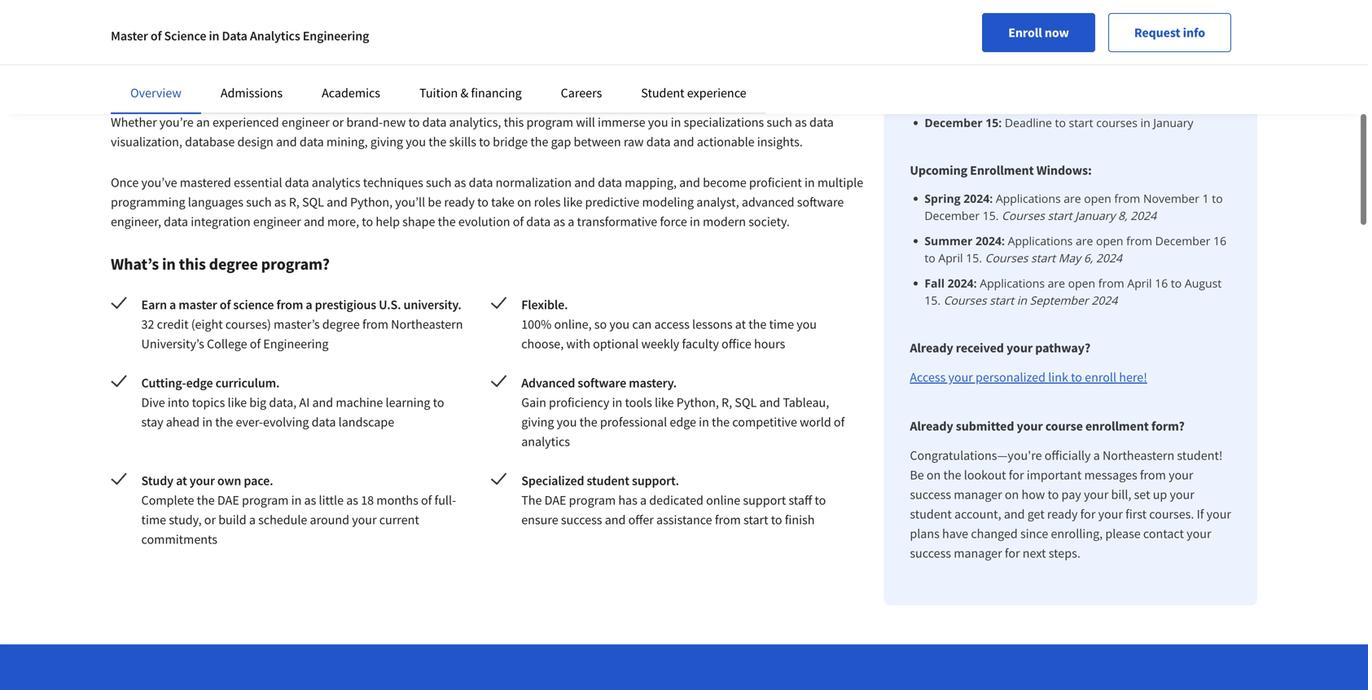 Task type: describe. For each thing, give the bounding box(es) containing it.
at inside flexible. 100% online, so you can access lessons at the time you choose, with optional weekly faculty office hours
[[736, 316, 746, 332]]

college inside prepare for a career on the frontier of data analytics, with the online ms in data analytics engineering (dae) program from the college of engineering at northeastern university.
[[791, 54, 831, 70]]

weekly
[[642, 336, 680, 352]]

spring 2024:
[[925, 191, 993, 206]]

at inside study at your own pace. complete the dae program in as little as 18 months of full- time study,  or build a schedule around your current commitments
[[176, 473, 187, 489]]

on inside prepare for a career on the frontier of data analytics, with the online ms in data analytics engineering (dae) program from the college of engineering at northeastern university.
[[220, 54, 234, 70]]

to right staff on the bottom
[[815, 492, 826, 508]]

as left little
[[304, 492, 316, 508]]

start for january
[[1048, 208, 1073, 223]]

and up more,
[[327, 194, 348, 210]]

from inside applications are open from november 1 to december 15.
[[1115, 191, 1141, 206]]

your right up
[[1170, 486, 1195, 503]]

with for a
[[111, 10, 155, 39]]

northeastern inside prepare for a career on the frontier of data analytics, with the online ms in data analytics engineering (dae) program from the college of engineering at northeastern university.
[[192, 73, 264, 90]]

current
[[379, 512, 419, 528]]

academics
[[322, 85, 381, 101]]

student
[[641, 85, 685, 101]]

applications for in
[[980, 275, 1045, 291]]

1
[[1203, 191, 1210, 206]]

0 horizontal spatial this
[[179, 254, 206, 274]]

student experience link
[[641, 85, 747, 101]]

as down 'essential' on the top of the page
[[274, 194, 286, 210]]

for left next
[[1005, 545, 1021, 561]]

choose,
[[522, 336, 564, 352]]

in inside cutting-edge curriculum. dive into topics like big data, ai and machine learning to stay ahead in the ever-evolving data landscape
[[202, 414, 213, 430]]

a inside "specialized student support. the dae program has a dedicated online support staff to ensure success and offer assistance from start to finish"
[[640, 492, 647, 508]]

languages
[[188, 194, 244, 210]]

in left multiple
[[805, 174, 815, 191]]

data down roles
[[527, 213, 551, 230]]

data up multiple
[[810, 114, 834, 130]]

from inside congratulations—you're officially a northeastern student! be on the lookout for important messages from your success manager on how to pay your bill, set up your student account, and get ready for your first courses. if your plans have changed since enrolling, please contact your success manager for next steps.
[[1141, 467, 1167, 483]]

start left courses
[[1069, 115, 1094, 130]]

degree inside a master's degree in one of the hottest fields—at your pace, from anywhere, with or without prior experience
[[215, 0, 282, 9]]

the down anywhere,
[[770, 54, 788, 70]]

in inside a master's degree in one of the hottest fields—at your pace, from anywhere, with or without prior experience
[[287, 0, 305, 9]]

december inside applications are open from december 16 to april 15.
[[1156, 233, 1211, 249]]

online inside "specialized student support. the dae program has a dedicated online support staff to ensure success and offer assistance from start to finish"
[[707, 492, 741, 508]]

immerse
[[598, 114, 646, 130]]

study,
[[169, 512, 202, 528]]

world
[[800, 414, 832, 430]]

stay
[[141, 414, 163, 430]]

lookout
[[965, 467, 1007, 483]]

already received your pathway?
[[910, 340, 1091, 356]]

you're
[[160, 114, 194, 130]]

courses for fall 2024:
[[944, 293, 987, 308]]

ready for for
[[1048, 506, 1078, 522]]

you up tableau,
[[797, 316, 817, 332]]

dae inside study at your own pace. complete the dae program in as little as 18 months of full- time study,  or build a schedule around your current commitments
[[217, 492, 239, 508]]

course
[[1046, 418, 1083, 434]]

offer
[[629, 512, 654, 528]]

32
[[141, 316, 154, 332]]

student inside congratulations—you're officially a northeastern student! be on the lookout for important messages from your success manager on how to pay your bill, set up your student account, and get ready for your first courses. if your plans have changed since enrolling, please contact your success manager for next steps.
[[910, 506, 952, 522]]

in right force
[[690, 213, 701, 230]]

august
[[1185, 275, 1222, 291]]

frontier
[[257, 54, 298, 70]]

january inside list
[[1076, 208, 1116, 223]]

a inside congratulations—you're officially a northeastern student! be on the lookout for important messages from your success manager on how to pay your bill, set up your student account, and get ready for your first courses. if your plans have changed since enrolling, please contact your success manager for next steps.
[[1094, 447, 1101, 464]]

open for 8,
[[1085, 191, 1112, 206]]

specialized student support. the dae program has a dedicated online support staff to ensure success and offer assistance from start to finish
[[522, 473, 826, 528]]

your up personalized
[[1007, 340, 1033, 356]]

online,
[[554, 316, 592, 332]]

of down courses)
[[250, 336, 261, 352]]

data inside prepare for a career on the frontier of data analytics, with the online ms in data analytics engineering (dae) program from the college of engineering at northeastern university.
[[512, 54, 537, 70]]

december inside applications are open from november 1 to december 15.
[[925, 208, 980, 223]]

engineer,
[[111, 213, 161, 230]]

faculty
[[682, 336, 719, 352]]

on right the be
[[927, 467, 941, 483]]

you right so
[[610, 316, 630, 332]]

overview
[[130, 85, 182, 101]]

your left course
[[1017, 418, 1043, 434]]

or inside whether you're an experienced engineer or brand-new to data analytics, this program will immerse you in specializations such as data visualization, database design and data mining, giving you the skills to bridge the gap between raw data and actionable insights.
[[332, 114, 344, 130]]

list item containing spring 2024:
[[925, 190, 1232, 224]]

build
[[219, 512, 247, 528]]

a inside study at your own pace. complete the dae program in as little as 18 months of full- time study,  or build a schedule around your current commitments
[[249, 512, 256, 528]]

engineering up student
[[592, 54, 657, 70]]

transformative
[[577, 213, 658, 230]]

northeastern inside earn a master of science from a prestigious u.s. university. 32 credit (eight courses) master's degree from northeastern university's college of engineering
[[391, 316, 463, 332]]

such inside whether you're an experienced engineer or brand-new to data analytics, this program will immerse you in specializations such as data visualization, database design and data mining, giving you the skills to bridge the gap between raw data and actionable insights.
[[767, 114, 793, 130]]

data up predictive
[[598, 174, 622, 191]]

r, inside "once you've mastered essential data analytics techniques such as data normalization and data mapping, and become proficient in multiple programming languages such as r, sql and python, you'll be ready to take on roles like predictive modeling analyst, advanced software engineer, data integration engineer and more, to help shape the evolution of data as a transformative force in modern society."
[[289, 194, 300, 210]]

pace.
[[244, 473, 273, 489]]

university's
[[141, 336, 204, 352]]

applications are open from december 16 to april 15.
[[925, 233, 1227, 266]]

upcoming enrollment windows:
[[910, 162, 1092, 178]]

in inside study at your own pace. complete the dae program in as little as 18 months of full- time study,  or build a schedule around your current commitments
[[291, 492, 302, 508]]

specialized
[[522, 473, 585, 489]]

as down roles
[[554, 213, 566, 230]]

plans
[[910, 526, 940, 542]]

your inside a master's degree in one of the hottest fields—at your pace, from anywhere, with or without prior experience
[[581, 0, 625, 9]]

list item containing december 15:
[[925, 114, 1232, 131]]

program inside whether you're an experienced engineer or brand-new to data analytics, this program will immerse you in specializations such as data visualization, database design and data mining, giving you the skills to bridge the gap between raw data and actionable insights.
[[527, 114, 574, 130]]

student experience
[[641, 85, 747, 101]]

as inside whether you're an experienced engineer or brand-new to data analytics, this program will immerse you in specializations such as data visualization, database design and data mining, giving you the skills to bridge the gap between raw data and actionable insights.
[[795, 114, 807, 130]]

and left actionable
[[674, 134, 695, 150]]

of right master
[[151, 28, 162, 44]]

already for already received your pathway?
[[910, 340, 954, 356]]

multiple
[[818, 174, 864, 191]]

in left tools at left bottom
[[612, 394, 623, 411]]

of inside study at your own pace. complete the dae program in as little as 18 months of full- time study,  or build a schedule around your current commitments
[[421, 492, 432, 508]]

or inside study at your own pace. complete the dae program in as little as 18 months of full- time study,  or build a schedule around your current commitments
[[204, 512, 216, 528]]

analytics, inside whether you're an experienced engineer or brand-new to data analytics, this program will immerse you in specializations such as data visualization, database design and data mining, giving you the skills to bridge the gap between raw data and actionable insights.
[[449, 114, 501, 130]]

edge inside cutting-edge curriculum. dive into topics like big data, ai and machine learning to stay ahead in the ever-evolving data landscape
[[186, 375, 213, 391]]

from down u.s.
[[363, 316, 389, 332]]

prior
[[266, 10, 314, 39]]

dae inside "specialized student support. the dae program has a dedicated online support staff to ensure success and offer assistance from start to finish"
[[545, 492, 567, 508]]

request info
[[1135, 24, 1206, 41]]

engineering down prepare
[[111, 73, 176, 90]]

more,
[[327, 213, 359, 230]]

open for 6,
[[1097, 233, 1124, 249]]

request info button
[[1109, 13, 1232, 52]]

set
[[1135, 486, 1151, 503]]

courses start may 6, 2024
[[986, 250, 1123, 266]]

your down messages
[[1084, 486, 1109, 503]]

the inside cutting-edge curriculum. dive into topics like big data, ai and machine learning to stay ahead in the ever-evolving data landscape
[[215, 414, 233, 430]]

enrollment
[[1086, 418, 1150, 434]]

to right the link
[[1072, 369, 1083, 385]]

the down master of science in data analytics engineering
[[237, 54, 255, 70]]

0 vertical spatial january
[[1154, 115, 1194, 130]]

applications for may
[[1008, 233, 1073, 249]]

of inside "once you've mastered essential data analytics techniques such as data normalization and data mapping, and become proficient in multiple programming languages such as r, sql and python, you'll be ready to take on roles like predictive modeling analyst, advanced software engineer, data integration engineer and more, to help shape the evolution of data as a transformative force in modern society."
[[513, 213, 524, 230]]

like inside cutting-edge curriculum. dive into topics like big data, ai and machine learning to stay ahead in the ever-evolving data landscape
[[228, 394, 247, 411]]

at inside prepare for a career on the frontier of data analytics, with the online ms in data analytics engineering (dae) program from the college of engineering at northeastern university.
[[179, 73, 189, 90]]

applications are open from november 1 to december 15.
[[925, 191, 1224, 223]]

analytics inside "once you've mastered essential data analytics techniques such as data normalization and data mapping, and become proficient in multiple programming languages such as r, sql and python, you'll be ready to take on roles like predictive modeling analyst, advanced software engineer, data integration engineer and more, to help shape the evolution of data as a transformative force in modern society."
[[312, 174, 361, 191]]

your right access
[[949, 369, 974, 385]]

experienced
[[213, 114, 279, 130]]

2024: for fall 2024:
[[948, 275, 977, 291]]

university.
[[267, 73, 324, 90]]

online inside prepare for a career on the frontier of data analytics, with the online ms in data analytics engineering (dae) program from the college of engineering at northeastern university.
[[443, 54, 478, 70]]

support
[[743, 492, 786, 508]]

a inside prepare for a career on the frontier of data analytics, with the online ms in data analytics engineering (dae) program from the college of engineering at northeastern university.
[[174, 54, 181, 70]]

as left 18
[[346, 492, 359, 508]]

the left gap
[[531, 134, 549, 150]]

of inside a master's degree in one of the hottest fields—at your pace, from anywhere, with or without prior experience
[[351, 0, 371, 9]]

study
[[141, 473, 174, 489]]

of up university.
[[301, 54, 312, 70]]

6,
[[1084, 250, 1094, 266]]

your down the "if"
[[1187, 526, 1212, 542]]

data,
[[269, 394, 297, 411]]

master's inside earn a master of science from a prestigious u.s. university. 32 credit (eight courses) master's degree from northeastern university's college of engineering
[[274, 316, 320, 332]]

what's
[[111, 254, 159, 274]]

data inside prepare for a career on the frontier of data analytics, with the online ms in data analytics engineering (dae) program from the college of engineering at northeastern university.
[[314, 54, 339, 70]]

the left competitive
[[712, 414, 730, 430]]

program inside prepare for a career on the frontier of data analytics, with the online ms in data analytics engineering (dae) program from the college of engineering at northeastern university.
[[692, 54, 739, 70]]

once you've mastered essential data analytics techniques such as data normalization and data mapping, and become proficient in multiple programming languages such as r, sql and python, you'll be ready to take on roles like predictive modeling analyst, advanced software engineer, data integration engineer and more, to help shape the evolution of data as a transformative force in modern society.
[[111, 174, 864, 230]]

admissions for admissions information
[[910, 8, 975, 24]]

of down anywhere,
[[834, 54, 845, 70]]

a right earn
[[170, 297, 176, 313]]

and inside "specialized student support. the dae program has a dedicated online support staff to ensure success and offer assistance from start to finish"
[[605, 512, 626, 528]]

from inside "specialized student support. the dae program has a dedicated online support staff to ensure success and offer assistance from start to finish"
[[715, 512, 741, 528]]

gap
[[551, 134, 571, 150]]

data down programming
[[164, 213, 188, 230]]

congratulations—you're
[[910, 447, 1043, 464]]

prepare
[[111, 54, 154, 70]]

are for may
[[1076, 233, 1094, 249]]

start for may
[[1032, 250, 1056, 266]]

analytics, inside prepare for a career on the frontier of data analytics, with the online ms in data analytics engineering (dae) program from the college of engineering at northeastern university.
[[341, 54, 393, 70]]

cutting-edge curriculum. dive into topics like big data, ai and machine learning to stay ahead in the ever-evolving data landscape
[[141, 375, 444, 430]]

get
[[1028, 506, 1045, 522]]

in right what's in the top of the page
[[162, 254, 176, 274]]

the left skills
[[429, 134, 447, 150]]

take
[[491, 194, 515, 210]]

program inside "specialized student support. the dae program has a dedicated online support staff to ensure success and offer assistance from start to finish"
[[569, 492, 616, 508]]

courses)
[[226, 316, 271, 332]]

a inside "once you've mastered essential data analytics techniques such as data normalization and data mapping, and become proficient in multiple programming languages such as r, sql and python, you'll be ready to take on roles like predictive modeling analyst, advanced software engineer, data integration engineer and more, to help shape the evolution of data as a transformative force in modern society."
[[568, 213, 575, 230]]

the
[[522, 492, 542, 508]]

data down tuition
[[423, 114, 447, 130]]

bill,
[[1112, 486, 1132, 503]]

a
[[111, 0, 123, 9]]

careers
[[561, 85, 602, 101]]

in right the science
[[209, 28, 220, 44]]

analytics inside prepare for a career on the frontier of data analytics, with the online ms in data analytics engineering (dae) program from the college of engineering at northeastern university.
[[540, 54, 589, 70]]

1 vertical spatial such
[[426, 174, 452, 191]]

summer
[[925, 233, 973, 249]]

with for flexible.
[[567, 336, 591, 352]]

are for in
[[1048, 275, 1066, 291]]

to right skills
[[479, 134, 490, 150]]

in right courses
[[1141, 115, 1151, 130]]

data right 'essential' on the top of the page
[[285, 174, 309, 191]]

officially
[[1045, 447, 1091, 464]]

courses for spring 2024:
[[1002, 208, 1045, 223]]

first
[[1126, 506, 1147, 522]]

earn a master of science from a prestigious u.s. university. 32 credit (eight courses) master's degree from northeastern university's college of engineering
[[141, 297, 463, 352]]

and inside advanced software mastery. gain proficiency in tools like python, r, sql and tableau, giving you the professional edge  in the competitive world of analytics
[[760, 394, 781, 411]]

and right design
[[276, 134, 297, 150]]

are for january
[[1064, 191, 1082, 206]]

and up predictive
[[575, 174, 596, 191]]

admissions for admissions
[[221, 85, 283, 101]]

the up tuition
[[423, 54, 441, 70]]

help
[[376, 213, 400, 230]]

start for in
[[990, 293, 1015, 308]]

account,
[[955, 506, 1002, 522]]

your down student!
[[1169, 467, 1194, 483]]

between
[[574, 134, 621, 150]]

2024: for summer 2024:
[[976, 233, 1005, 249]]

learning
[[386, 394, 431, 411]]

you down student
[[648, 114, 669, 130]]

to down 'support'
[[771, 512, 783, 528]]

to up evolution
[[478, 194, 489, 210]]

to inside congratulations—you're officially a northeastern student! be on the lookout for important messages from your success manager on how to pay your bill, set up your student account, and get ready for your first courses. if your plans have changed since enrolling, please contact your success manager for next steps.
[[1048, 486, 1060, 503]]

credit
[[157, 316, 189, 332]]

of up (eight
[[220, 297, 231, 313]]

competitive
[[733, 414, 798, 430]]

and inside congratulations—you're officially a northeastern student! be on the lookout for important messages from your success manager on how to pay your bill, set up your student account, and get ready for your first courses. if your plans have changed since enrolling, please contact your success manager for next steps.
[[1004, 506, 1025, 522]]

engineering down one
[[303, 28, 369, 44]]

2024: for spring 2024:
[[964, 191, 993, 206]]

from inside prepare for a career on the frontier of data analytics, with the online ms in data analytics engineering (dae) program from the college of engineering at northeastern university.
[[741, 54, 767, 70]]

the inside a master's degree in one of the hottest fields—at your pace, from anywhere, with or without prior experience
[[375, 0, 407, 9]]

you down new
[[406, 134, 426, 150]]

as down skills
[[454, 174, 466, 191]]

normalization
[[496, 174, 572, 191]]

to left help
[[362, 213, 373, 230]]

your left own
[[190, 473, 215, 489]]

list containing spring 2024:
[[917, 190, 1232, 309]]

spring
[[925, 191, 961, 206]]

dedicated
[[650, 492, 704, 508]]

to inside applications are open from december 16 to april 15.
[[925, 250, 936, 266]]

submitted
[[956, 418, 1015, 434]]

your right the "if"
[[1207, 506, 1232, 522]]

in inside list
[[1018, 293, 1027, 308]]

100%
[[522, 316, 552, 332]]

april inside the applications are open from april 16 to august 15.
[[1128, 275, 1153, 291]]

a left the prestigious
[[306, 297, 312, 313]]

the down the proficiency
[[580, 414, 598, 430]]

now
[[1045, 24, 1070, 41]]

database
[[185, 134, 235, 150]]

data up take
[[469, 174, 493, 191]]

2 manager from the top
[[954, 545, 1003, 561]]

from right science
[[277, 297, 303, 313]]

and left more,
[[304, 213, 325, 230]]



Task type: vqa. For each thing, say whether or not it's contained in the screenshot.


Task type: locate. For each thing, give the bounding box(es) containing it.
science
[[164, 28, 206, 44]]

0 horizontal spatial analytics,
[[341, 54, 393, 70]]

online left 'support'
[[707, 492, 741, 508]]

open inside applications are open from december 16 to april 15.
[[1097, 233, 1124, 249]]

from down the 8,
[[1127, 233, 1153, 249]]

time inside flexible. 100% online, so you can access lessons at the time you choose, with optional weekly faculty office hours
[[770, 316, 794, 332]]

list
[[917, 190, 1232, 309]]

0 vertical spatial data
[[222, 28, 248, 44]]

college inside earn a master of science from a prestigious u.s. university. 32 credit (eight courses) master's degree from northeastern university's college of engineering
[[207, 336, 247, 352]]

2024: right "spring"
[[964, 191, 993, 206]]

1 horizontal spatial data
[[512, 54, 537, 70]]

college down (eight
[[207, 336, 247, 352]]

1 vertical spatial applications
[[1008, 233, 1073, 249]]

mastered
[[180, 174, 231, 191]]

or
[[159, 10, 180, 39], [332, 114, 344, 130], [204, 512, 216, 528]]

python, inside "once you've mastered essential data analytics techniques such as data normalization and data mapping, and become proficient in multiple programming languages such as r, sql and python, you'll be ready to take on roles like predictive modeling analyst, advanced software engineer, data integration engineer and more, to help shape the evolution of data as a transformative force in modern society."
[[350, 194, 393, 210]]

ai
[[299, 394, 310, 411]]

0 horizontal spatial admissions
[[221, 85, 283, 101]]

1 vertical spatial already
[[910, 418, 954, 434]]

1 vertical spatial april
[[1128, 275, 1153, 291]]

1 horizontal spatial master's
[[274, 316, 320, 332]]

1 vertical spatial degree
[[209, 254, 258, 274]]

data left mining,
[[300, 134, 324, 150]]

sql inside advanced software mastery. gain proficiency in tools like python, r, sql and tableau, giving you the professional edge  in the competitive world of analytics
[[735, 394, 757, 411]]

1 vertical spatial analytics,
[[449, 114, 501, 130]]

sql up competitive
[[735, 394, 757, 411]]

anywhere,
[[738, 0, 840, 9]]

0 vertical spatial already
[[910, 340, 954, 356]]

15. up summer 2024:
[[983, 208, 999, 223]]

2024
[[1131, 208, 1157, 223], [1097, 250, 1123, 266], [1092, 293, 1118, 308]]

1 horizontal spatial april
[[1128, 275, 1153, 291]]

college down anywhere,
[[791, 54, 831, 70]]

2 vertical spatial applications
[[980, 275, 1045, 291]]

1 horizontal spatial northeastern
[[391, 316, 463, 332]]

0 vertical spatial open
[[1085, 191, 1112, 206]]

ready for to
[[444, 194, 475, 210]]

0 vertical spatial northeastern
[[192, 73, 264, 90]]

roles
[[534, 194, 561, 210]]

actionable
[[697, 134, 755, 150]]

15.
[[983, 208, 999, 223], [967, 250, 983, 266], [925, 293, 941, 308]]

important
[[1027, 467, 1082, 483]]

1 horizontal spatial software
[[797, 194, 844, 210]]

april inside applications are open from december 16 to april 15.
[[939, 250, 964, 266]]

1 horizontal spatial time
[[770, 316, 794, 332]]

and right ai
[[312, 394, 333, 411]]

a right 'has'
[[640, 492, 647, 508]]

courses start in september 2024
[[944, 293, 1118, 308]]

applications for january
[[996, 191, 1061, 206]]

0 horizontal spatial analytics
[[312, 174, 361, 191]]

you
[[648, 114, 669, 130], [406, 134, 426, 150], [610, 316, 630, 332], [797, 316, 817, 332], [557, 414, 577, 430]]

with inside flexible. 100% online, so you can access lessons at the time you choose, with optional weekly faculty office hours
[[567, 336, 591, 352]]

list item
[[925, 114, 1232, 131], [925, 190, 1232, 224], [925, 232, 1232, 266], [925, 275, 1232, 309]]

for inside prepare for a career on the frontier of data analytics, with the online ms in data analytics engineering (dae) program from the college of engineering at northeastern university.
[[156, 54, 171, 70]]

0 vertical spatial time
[[770, 316, 794, 332]]

data
[[222, 28, 248, 44], [512, 54, 537, 70]]

start up applications are open from december 16 to april 15.
[[1048, 208, 1073, 223]]

1 horizontal spatial dae
[[545, 492, 567, 508]]

master's down science
[[274, 316, 320, 332]]

once
[[111, 174, 139, 191]]

0 horizontal spatial data
[[222, 28, 248, 44]]

1 list item from the top
[[925, 114, 1232, 131]]

in
[[287, 0, 305, 9], [209, 28, 220, 44], [499, 54, 510, 70], [671, 114, 682, 130], [1141, 115, 1151, 130], [805, 174, 815, 191], [690, 213, 701, 230], [162, 254, 176, 274], [1018, 293, 1027, 308], [612, 394, 623, 411], [202, 414, 213, 430], [699, 414, 710, 430], [291, 492, 302, 508]]

from down anywhere,
[[741, 54, 767, 70]]

from right the assistance
[[715, 512, 741, 528]]

2 vertical spatial with
[[567, 336, 591, 352]]

lessons
[[693, 316, 733, 332]]

list item containing fall 2024:
[[925, 275, 1232, 309]]

you down the proficiency
[[557, 414, 577, 430]]

time inside study at your own pace. complete the dae program in as little as 18 months of full- time study,  or build a schedule around your current commitments
[[141, 512, 166, 528]]

2 vertical spatial 2024:
[[948, 275, 977, 291]]

program inside study at your own pace. complete the dae program in as little as 18 months of full- time study,  or build a schedule around your current commitments
[[242, 492, 289, 508]]

bridge
[[493, 134, 528, 150]]

0 horizontal spatial master's
[[128, 0, 211, 9]]

the inside flexible. 100% online, so you can access lessons at the time you choose, with optional weekly faculty office hours
[[749, 316, 767, 332]]

engineer down university.
[[282, 114, 330, 130]]

applications up courses start in september 2024
[[980, 275, 1045, 291]]

success for be
[[910, 486, 952, 503]]

ms
[[480, 54, 497, 70]]

or inside a master's degree in one of the hottest fields—at your pace, from anywhere, with or without prior experience
[[159, 10, 180, 39]]

1 horizontal spatial 15.
[[967, 250, 983, 266]]

2024 right 6,
[[1097, 250, 1123, 266]]

are inside applications are open from december 16 to april 15.
[[1076, 233, 1094, 249]]

1 horizontal spatial like
[[564, 194, 583, 210]]

giving inside whether you're an experienced engineer or brand-new to data analytics, this program will immerse you in specializations such as data visualization, database design and data mining, giving you the skills to bridge the gap between raw data and actionable insights.
[[371, 134, 403, 150]]

analytics inside advanced software mastery. gain proficiency in tools like python, r, sql and tableau, giving you the professional edge  in the competitive world of analytics
[[522, 433, 570, 450]]

form?
[[1152, 418, 1185, 434]]

and inside cutting-edge curriculum. dive into topics like big data, ai and machine learning to stay ahead in the ever-evolving data landscape
[[312, 394, 333, 411]]

engineer
[[282, 114, 330, 130], [253, 213, 301, 230]]

degree down the prestigious
[[322, 316, 360, 332]]

to inside cutting-edge curriculum. dive into topics like big data, ai and machine learning to stay ahead in the ever-evolving data landscape
[[433, 394, 444, 411]]

open for september
[[1069, 275, 1096, 291]]

1 vertical spatial r,
[[722, 394, 733, 411]]

december left 15:
[[925, 115, 983, 130]]

from right 'pace,'
[[686, 0, 733, 9]]

to inside applications are open from november 1 to december 15.
[[1213, 191, 1224, 206]]

are inside the applications are open from april 16 to august 15.
[[1048, 275, 1066, 291]]

december down the 'spring 2024:'
[[925, 208, 980, 223]]

15. for courses start in september 2024
[[925, 293, 941, 308]]

dae@coursera.org
[[986, 37, 1086, 54]]

this inside whether you're an experienced engineer or brand-new to data analytics, this program will immerse you in specializations such as data visualization, database design and data mining, giving you the skills to bridge the gap between raw data and actionable insights.
[[504, 114, 524, 130]]

1 vertical spatial open
[[1097, 233, 1124, 249]]

the inside "once you've mastered essential data analytics techniques such as data normalization and data mapping, and become proficient in multiple programming languages such as r, sql and python, you'll be ready to take on roles like predictive modeling analyst, advanced software engineer, data integration engineer and more, to help shape the evolution of data as a transformative force in modern society."
[[438, 213, 456, 230]]

in down student
[[671, 114, 682, 130]]

0 vertical spatial courses
[[1002, 208, 1045, 223]]

ready inside congratulations—you're officially a northeastern student! be on the lookout for important messages from your success manager on how to pay your bill, set up your student account, and get ready for your first courses. if your plans have changed since enrolling, please contact your success manager for next steps.
[[1048, 506, 1078, 522]]

from inside applications are open from december 16 to april 15.
[[1127, 233, 1153, 249]]

2 vertical spatial success
[[910, 545, 952, 561]]

2 horizontal spatial like
[[655, 394, 674, 411]]

applications inside the applications are open from april 16 to august 15.
[[980, 275, 1045, 291]]

1 vertical spatial time
[[141, 512, 166, 528]]

engineering inside earn a master of science from a prestigious u.s. university. 32 credit (eight courses) master's degree from northeastern university's college of engineering
[[263, 336, 329, 352]]

1 vertical spatial engineer
[[253, 213, 301, 230]]

program up gap
[[527, 114, 574, 130]]

full-
[[435, 492, 456, 508]]

(eight
[[191, 316, 223, 332]]

tuition & financing link
[[420, 85, 522, 101]]

enroll now
[[1009, 24, 1070, 41]]

from down applications are open from december 16 to april 15.
[[1099, 275, 1125, 291]]

next
[[1023, 545, 1047, 561]]

advanced software mastery. gain proficiency in tools like python, r, sql and tableau, giving you the professional edge  in the competitive world of analytics
[[522, 375, 845, 450]]

program up student experience
[[692, 54, 739, 70]]

experience inside a master's degree in one of the hottest fields—at your pace, from anywhere, with or without prior experience
[[318, 10, 424, 39]]

of right one
[[351, 0, 371, 9]]

career
[[183, 54, 217, 70]]

2024 for courses start january 8, 2024
[[1131, 208, 1157, 223]]

r, up program?
[[289, 194, 300, 210]]

big
[[250, 394, 267, 411]]

1 horizontal spatial analytics,
[[449, 114, 501, 130]]

analytics, up skills
[[449, 114, 501, 130]]

2 vertical spatial courses
[[944, 293, 987, 308]]

engineer inside whether you're an experienced engineer or brand-new to data analytics, this program will immerse you in specializations such as data visualization, database design and data mining, giving you the skills to bridge the gap between raw data and actionable insights.
[[282, 114, 330, 130]]

assistance
[[657, 512, 713, 528]]

2 horizontal spatial 15.
[[983, 208, 999, 223]]

schedule
[[258, 512, 307, 528]]

2 already from the top
[[910, 418, 954, 434]]

student inside "specialized student support. the dae program has a dedicated online support staff to ensure success and offer assistance from start to finish"
[[587, 473, 630, 489]]

of
[[351, 0, 371, 9], [151, 28, 162, 44], [301, 54, 312, 70], [834, 54, 845, 70], [513, 213, 524, 230], [220, 297, 231, 313], [250, 336, 261, 352], [834, 414, 845, 430], [421, 492, 432, 508]]

in right ms
[[499, 54, 510, 70]]

january
[[1154, 115, 1194, 130], [1076, 208, 1116, 223]]

0 horizontal spatial dae
[[217, 492, 239, 508]]

northeastern up messages
[[1103, 447, 1175, 464]]

courses down summer 2024:
[[986, 250, 1029, 266]]

1 already from the top
[[910, 340, 954, 356]]

2024 down 6,
[[1092, 293, 1118, 308]]

0 vertical spatial master's
[[128, 0, 211, 9]]

optional
[[593, 336, 639, 352]]

in up the schedule
[[291, 492, 302, 508]]

of inside advanced software mastery. gain proficiency in tools like python, r, sql and tableau, giving you the professional edge  in the competitive world of analytics
[[834, 414, 845, 430]]

hours
[[754, 336, 786, 352]]

1 vertical spatial analytics
[[540, 54, 589, 70]]

manager up the account,
[[954, 486, 1003, 503]]

master's
[[128, 0, 211, 9], [274, 316, 320, 332]]

insights.
[[758, 134, 803, 150]]

in left competitive
[[699, 414, 710, 430]]

giving down new
[[371, 134, 403, 150]]

1 horizontal spatial or
[[204, 512, 216, 528]]

already for already submitted your course enrollment form?
[[910, 418, 954, 434]]

giving inside advanced software mastery. gain proficiency in tools like python, r, sql and tableau, giving you the professional edge  in the competitive world of analytics
[[522, 414, 554, 430]]

software inside advanced software mastery. gain proficiency in tools like python, r, sql and tableau, giving you the professional edge  in the competitive world of analytics
[[578, 375, 627, 391]]

northeastern
[[192, 73, 264, 90], [391, 316, 463, 332], [1103, 447, 1175, 464]]

professional
[[600, 414, 667, 430]]

1 manager from the top
[[954, 486, 1003, 503]]

0 horizontal spatial 16
[[1156, 275, 1169, 291]]

0 vertical spatial analytics
[[312, 174, 361, 191]]

a right build
[[249, 512, 256, 528]]

1 vertical spatial december
[[925, 208, 980, 223]]

engineering down courses)
[[263, 336, 329, 352]]

15. for courses start may 6, 2024
[[967, 250, 983, 266]]

1 vertical spatial ready
[[1048, 506, 1078, 522]]

the inside study at your own pace. complete the dae program in as little as 18 months of full- time study,  or build a schedule around your current commitments
[[197, 492, 215, 508]]

r, inside advanced software mastery. gain proficiency in tools like python, r, sql and tableau, giving you the professional edge  in the competitive world of analytics
[[722, 394, 733, 411]]

1 vertical spatial experience
[[687, 85, 747, 101]]

1 horizontal spatial edge
[[670, 414, 697, 430]]

college
[[791, 54, 831, 70], [207, 336, 247, 352]]

sql inside "once you've mastered essential data analytics techniques such as data normalization and data mapping, and become proficient in multiple programming languages such as r, sql and python, you'll be ready to take on roles like predictive modeling analyst, advanced software engineer, data integration engineer and more, to help shape the evolution of data as a transformative force in modern society."
[[302, 194, 324, 210]]

months
[[377, 492, 419, 508]]

1 vertical spatial with
[[396, 54, 420, 70]]

0 horizontal spatial analytics
[[250, 28, 300, 44]]

experience down one
[[318, 10, 424, 39]]

0 horizontal spatial sql
[[302, 194, 324, 210]]

1 vertical spatial analytics
[[522, 433, 570, 450]]

to right new
[[409, 114, 420, 130]]

deadline
[[1005, 115, 1053, 130]]

with inside a master's degree in one of the hottest fields—at your pace, from anywhere, with or without prior experience
[[111, 10, 155, 39]]

from
[[686, 0, 733, 9], [741, 54, 767, 70], [1115, 191, 1141, 206], [1127, 233, 1153, 249], [1099, 275, 1125, 291], [277, 297, 303, 313], [363, 316, 389, 332], [1141, 467, 1167, 483], [715, 512, 741, 528]]

the down topics
[[215, 414, 233, 430]]

1 vertical spatial admissions
[[221, 85, 283, 101]]

society.
[[749, 213, 790, 230]]

1 horizontal spatial such
[[426, 174, 452, 191]]

2 list item from the top
[[925, 190, 1232, 224]]

1 vertical spatial software
[[578, 375, 627, 391]]

0 horizontal spatial such
[[246, 194, 272, 210]]

15:
[[986, 115, 1002, 130]]

data right raw at the top of page
[[647, 134, 671, 150]]

the inside congratulations—you're officially a northeastern student! be on the lookout for important messages from your success manager on how to pay your bill, set up your student account, and get ready for your first courses. if your plans have changed since enrolling, please contact your success manager for next steps.
[[944, 467, 962, 483]]

advanced
[[742, 194, 795, 210]]

16 left 'august'
[[1156, 275, 1169, 291]]

like inside "once you've mastered essential data analytics techniques such as data normalization and data mapping, and become proficient in multiple programming languages such as r, sql and python, you'll be ready to take on roles like predictive modeling analyst, advanced software engineer, data integration engineer and more, to help shape the evolution of data as a transformative force in modern society."
[[564, 194, 583, 210]]

from up the 8,
[[1115, 191, 1141, 206]]

15. for courses start january 8, 2024
[[983, 208, 999, 223]]

0 horizontal spatial student
[[587, 473, 630, 489]]

0 vertical spatial such
[[767, 114, 793, 130]]

giving
[[371, 134, 403, 150], [522, 414, 554, 430]]

1 horizontal spatial 16
[[1214, 233, 1227, 249]]

proficient
[[750, 174, 802, 191]]

1 vertical spatial master's
[[274, 316, 320, 332]]

1 vertical spatial student
[[910, 506, 952, 522]]

become
[[703, 174, 747, 191]]

0 vertical spatial college
[[791, 54, 831, 70]]

courses for summer 2024:
[[986, 250, 1029, 266]]

applications inside applications are open from december 16 to april 15.
[[1008, 233, 1073, 249]]

applications inside applications are open from november 1 to december 15.
[[996, 191, 1061, 206]]

0 vertical spatial 2024
[[1131, 208, 1157, 223]]

2024 right the 8,
[[1131, 208, 1157, 223]]

0 horizontal spatial online
[[443, 54, 478, 70]]

so
[[595, 316, 607, 332]]

admissions information
[[910, 8, 1045, 24]]

fields—at
[[485, 0, 576, 9]]

2 vertical spatial 2024
[[1092, 293, 1118, 308]]

0 vertical spatial analytics
[[250, 28, 300, 44]]

on left how
[[1005, 486, 1020, 503]]

with
[[111, 10, 155, 39], [396, 54, 420, 70], [567, 336, 591, 352]]

1 horizontal spatial ready
[[1048, 506, 1078, 522]]

with inside prepare for a career on the frontier of data analytics, with the online ms in data analytics engineering (dae) program from the college of engineering at northeastern university.
[[396, 54, 420, 70]]

2 vertical spatial or
[[204, 512, 216, 528]]

the up hours
[[749, 316, 767, 332]]

gain
[[522, 394, 547, 411]]

enrolling,
[[1051, 526, 1103, 542]]

careers link
[[561, 85, 602, 101]]

2024 for courses start may 6, 2024
[[1097, 250, 1123, 266]]

info
[[1184, 24, 1206, 41]]

student!
[[1178, 447, 1223, 464]]

start inside "specialized student support. the dae program has a dedicated online support staff to ensure success and offer assistance from start to finish"
[[744, 512, 769, 528]]

1 horizontal spatial with
[[396, 54, 420, 70]]

data inside cutting-edge curriculum. dive into topics like big data, ai and machine learning to stay ahead in the ever-evolving data landscape
[[312, 414, 336, 430]]

contact
[[1144, 526, 1185, 542]]

15. down fall at the top right
[[925, 293, 941, 308]]

start
[[1069, 115, 1094, 130], [1048, 208, 1073, 223], [1032, 250, 1056, 266], [990, 293, 1015, 308], [744, 512, 769, 528]]

and up modeling on the top of the page
[[680, 174, 701, 191]]

visualization,
[[111, 134, 182, 150]]

to inside the applications are open from april 16 to august 15.
[[1172, 275, 1182, 291]]

0 vertical spatial admissions
[[910, 8, 975, 24]]

from inside a master's degree in one of the hottest fields—at your pace, from anywhere, with or without prior experience
[[686, 0, 733, 9]]

september
[[1030, 293, 1089, 308]]

on right career
[[220, 54, 234, 70]]

courses down fall 2024:
[[944, 293, 987, 308]]

16 for december
[[1214, 233, 1227, 249]]

raw
[[624, 134, 644, 150]]

0 vertical spatial this
[[504, 114, 524, 130]]

topics
[[192, 394, 225, 411]]

program
[[692, 54, 739, 70], [527, 114, 574, 130], [242, 492, 289, 508], [569, 492, 616, 508]]

mapping,
[[625, 174, 677, 191]]

2 horizontal spatial such
[[767, 114, 793, 130]]

integration
[[191, 213, 251, 230]]

0 horizontal spatial edge
[[186, 375, 213, 391]]

like inside advanced software mastery. gain proficiency in tools like python, r, sql and tableau, giving you the professional edge  in the competitive world of analytics
[[655, 394, 674, 411]]

pathway?
[[1036, 340, 1091, 356]]

to left 'august'
[[1172, 275, 1182, 291]]

(dae)
[[660, 54, 689, 70]]

time up hours
[[770, 316, 794, 332]]

your left 'pace,'
[[581, 0, 625, 9]]

1 vertical spatial data
[[512, 54, 537, 70]]

as
[[795, 114, 807, 130], [454, 174, 466, 191], [274, 194, 286, 210], [554, 213, 566, 230], [304, 492, 316, 508], [346, 492, 359, 508]]

enroll
[[1009, 24, 1043, 41]]

0 vertical spatial degree
[[215, 0, 282, 9]]

list item containing summer 2024:
[[925, 232, 1232, 266]]

degree inside earn a master of science from a prestigious u.s. university. 32 credit (eight courses) master's degree from northeastern university's college of engineering
[[322, 316, 360, 332]]

in left september
[[1018, 293, 1027, 308]]

engineer inside "once you've mastered essential data analytics techniques such as data normalization and data mapping, and become proficient in multiple programming languages such as r, sql and python, you'll be ready to take on roles like predictive modeling analyst, advanced software engineer, data integration engineer and more, to help shape the evolution of data as a transformative force in modern society."
[[253, 213, 301, 230]]

prepare for a career on the frontier of data analytics, with the online ms in data analytics engineering (dae) program from the college of engineering at northeastern university.
[[111, 54, 845, 90]]

dae down the specialized
[[545, 492, 567, 508]]

fall
[[925, 275, 945, 291]]

0 horizontal spatial giving
[[371, 134, 403, 150]]

enrollment
[[971, 162, 1034, 178]]

january left the 8,
[[1076, 208, 1116, 223]]

start up already received your pathway?
[[990, 293, 1015, 308]]

4 list item from the top
[[925, 275, 1232, 309]]

student up 'has'
[[587, 473, 630, 489]]

northeastern inside congratulations—you're officially a northeastern student! be on the lookout for important messages from your success manager on how to pay your bill, set up your student account, and get ready for your first courses. if your plans have changed since enrolling, please contact your success manager for next steps.
[[1103, 447, 1175, 464]]

0 vertical spatial software
[[797, 194, 844, 210]]

of down take
[[513, 213, 524, 230]]

from inside the applications are open from april 16 to august 15.
[[1099, 275, 1125, 291]]

are inside applications are open from november 1 to december 15.
[[1064, 191, 1082, 206]]

such down 'essential' on the top of the page
[[246, 194, 272, 210]]

open down 6,
[[1069, 275, 1096, 291]]

1 vertical spatial giving
[[522, 414, 554, 430]]

1 vertical spatial 2024
[[1097, 250, 1123, 266]]

staff
[[789, 492, 813, 508]]

software inside "once you've mastered essential data analytics techniques such as data normalization and data mapping, and become proficient in multiple programming languages such as r, sql and python, you'll be ready to take on roles like predictive modeling analyst, advanced software engineer, data integration engineer and more, to help shape the evolution of data as a transformative force in modern society."
[[797, 194, 844, 210]]

0 horizontal spatial like
[[228, 394, 247, 411]]

0 horizontal spatial python,
[[350, 194, 393, 210]]

1 vertical spatial online
[[707, 492, 741, 508]]

1 horizontal spatial admissions
[[910, 8, 975, 24]]

2 vertical spatial december
[[1156, 233, 1211, 249]]

ready down 'pay'
[[1048, 506, 1078, 522]]

evolution
[[459, 213, 510, 230]]

master's inside a master's degree in one of the hottest fields—at your pace, from anywhere, with or without prior experience
[[128, 0, 211, 9]]

open inside applications are open from november 1 to december 15.
[[1085, 191, 1112, 206]]

15. inside applications are open from december 16 to april 15.
[[967, 250, 983, 266]]

1 dae from the left
[[217, 492, 239, 508]]

courses
[[1097, 115, 1138, 130]]

sql up program?
[[302, 194, 324, 210]]

courses start january 8, 2024
[[1002, 208, 1157, 223]]

0 vertical spatial applications
[[996, 191, 1061, 206]]

python, inside advanced software mastery. gain proficiency in tools like python, r, sql and tableau, giving you the professional edge  in the competitive world of analytics
[[677, 394, 719, 411]]

complete
[[141, 492, 194, 508]]

for up how
[[1009, 467, 1025, 483]]

on inside "once you've mastered essential data analytics techniques such as data normalization and data mapping, and become proficient in multiple programming languages such as r, sql and python, you'll be ready to take on roles like predictive modeling analyst, advanced software engineer, data integration engineer and more, to help shape the evolution of data as a transformative force in modern society."
[[517, 194, 532, 210]]

16 for april
[[1156, 275, 1169, 291]]

0 vertical spatial 15.
[[983, 208, 999, 223]]

15. inside applications are open from november 1 to december 15.
[[983, 208, 999, 223]]

1 horizontal spatial analytics
[[522, 433, 570, 450]]

1 vertical spatial 16
[[1156, 275, 1169, 291]]

science
[[233, 297, 274, 313]]

for up enrolling,
[[1081, 506, 1096, 522]]

in inside whether you're an experienced engineer or brand-new to data analytics, this program will immerse you in specializations such as data visualization, database design and data mining, giving you the skills to bridge the gap between raw data and actionable insights.
[[671, 114, 682, 130]]

1 vertical spatial college
[[207, 336, 247, 352]]

or up mining,
[[332, 114, 344, 130]]

or left build
[[204, 512, 216, 528]]

1 vertical spatial success
[[561, 512, 603, 528]]

master's up the science
[[128, 0, 211, 9]]

18
[[361, 492, 374, 508]]

success for program
[[561, 512, 603, 528]]

&
[[461, 85, 469, 101]]

a up messages
[[1094, 447, 1101, 464]]

giving down gain
[[522, 414, 554, 430]]

2 dae from the left
[[545, 492, 567, 508]]

2 horizontal spatial with
[[567, 336, 591, 352]]

0 vertical spatial december
[[925, 115, 983, 130]]

experience
[[318, 10, 424, 39], [687, 85, 747, 101]]

1 horizontal spatial experience
[[687, 85, 747, 101]]

0 vertical spatial manager
[[954, 486, 1003, 503]]

with up tuition
[[396, 54, 420, 70]]

in down topics
[[202, 414, 213, 430]]

student
[[587, 473, 630, 489], [910, 506, 952, 522]]

0 horizontal spatial or
[[159, 10, 180, 39]]

to right deadline
[[1056, 115, 1067, 130]]

ready inside "once you've mastered essential data analytics techniques such as data normalization and data mapping, and become proficient in multiple programming languages such as r, sql and python, you'll be ready to take on roles like predictive modeling analyst, advanced software engineer, data integration engineer and more, to help shape the evolution of data as a transformative force in modern society."
[[444, 194, 475, 210]]

start left may
[[1032, 250, 1056, 266]]

april
[[939, 250, 964, 266], [1128, 275, 1153, 291]]

your down 18
[[352, 512, 377, 528]]

start down 'support'
[[744, 512, 769, 528]]

0 vertical spatial april
[[939, 250, 964, 266]]

your down bill,
[[1099, 506, 1124, 522]]

edge down mastery.
[[670, 414, 697, 430]]

in inside prepare for a career on the frontier of data analytics, with the online ms in data analytics engineering (dae) program from the college of engineering at northeastern university.
[[499, 54, 510, 70]]

2024 for courses start in september 2024
[[1092, 293, 1118, 308]]

and left get
[[1004, 506, 1025, 522]]

0 horizontal spatial january
[[1076, 208, 1116, 223]]

you inside advanced software mastery. gain proficiency in tools like python, r, sql and tableau, giving you the professional edge  in the competitive world of analytics
[[557, 414, 577, 430]]

to
[[409, 114, 420, 130], [1056, 115, 1067, 130], [479, 134, 490, 150], [1213, 191, 1224, 206], [478, 194, 489, 210], [362, 213, 373, 230], [925, 250, 936, 266], [1172, 275, 1182, 291], [1072, 369, 1083, 385], [433, 394, 444, 411], [1048, 486, 1060, 503], [815, 492, 826, 508], [771, 512, 783, 528]]

edge inside advanced software mastery. gain proficiency in tools like python, r, sql and tableau, giving you the professional edge  in the competitive world of analytics
[[670, 414, 697, 430]]

3 list item from the top
[[925, 232, 1232, 266]]

2 horizontal spatial or
[[332, 114, 344, 130]]

1 horizontal spatial this
[[504, 114, 524, 130]]

0 horizontal spatial software
[[578, 375, 627, 391]]



